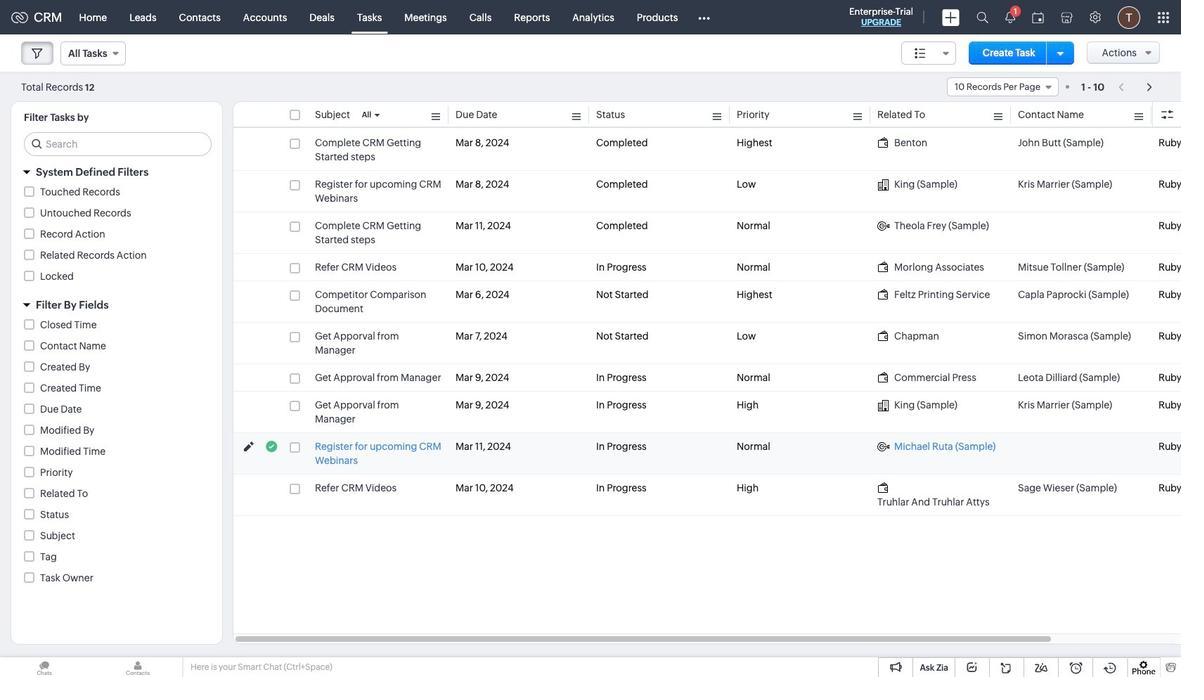 Task type: describe. For each thing, give the bounding box(es) containing it.
calendar image
[[1032, 12, 1044, 23]]

create menu image
[[942, 9, 960, 26]]

none field size
[[901, 41, 956, 65]]

Other Modules field
[[689, 6, 719, 28]]

contacts image
[[94, 657, 182, 677]]

chats image
[[0, 657, 89, 677]]

Search text field
[[25, 133, 211, 155]]

signals element
[[997, 0, 1024, 34]]



Task type: locate. For each thing, give the bounding box(es) containing it.
search image
[[977, 11, 989, 23]]

size image
[[915, 47, 926, 60]]

profile element
[[1110, 0, 1149, 34]]

search element
[[968, 0, 997, 34]]

logo image
[[11, 12, 28, 23]]

create menu element
[[934, 0, 968, 34]]

profile image
[[1118, 6, 1140, 28]]

None field
[[60, 41, 126, 65], [901, 41, 956, 65], [947, 77, 1059, 96], [60, 41, 126, 65], [947, 77, 1059, 96]]

row group
[[233, 129, 1181, 516]]



